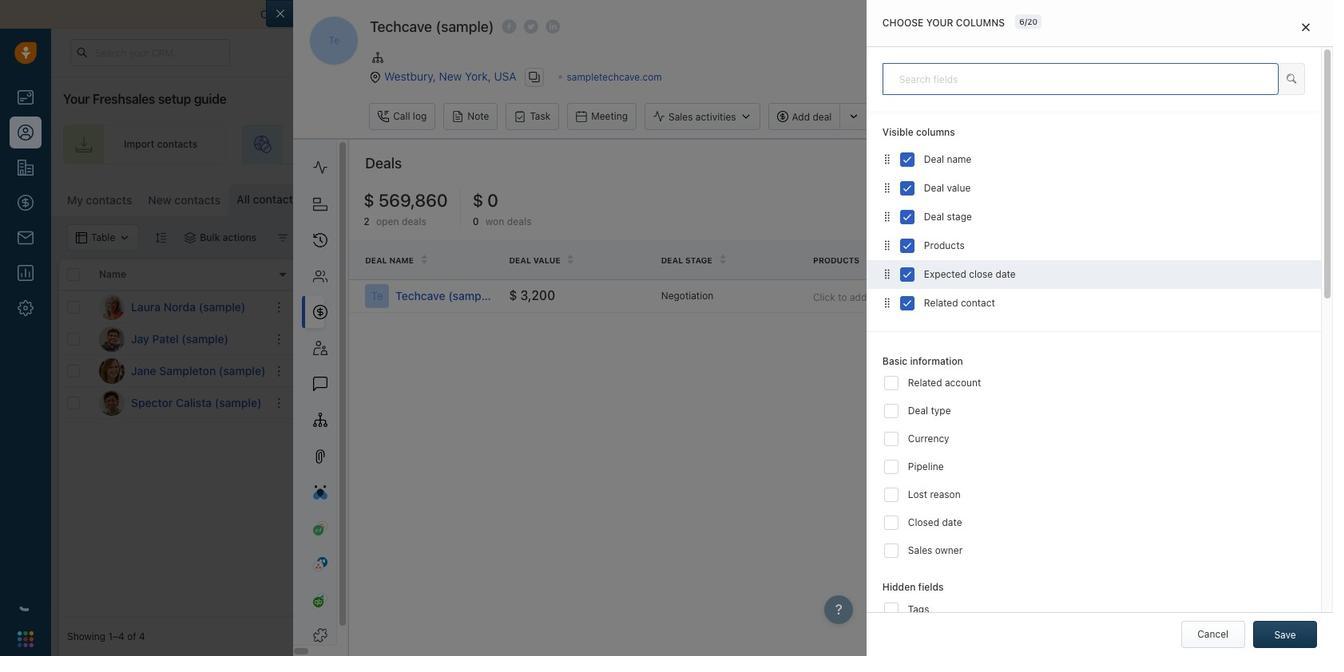 Task type: vqa. For each thing, say whether or not it's contained in the screenshot.
the leftmost $
yes



Task type: locate. For each thing, give the bounding box(es) containing it.
sales up negotiation
[[697, 269, 723, 281]]

save button
[[1253, 622, 1317, 649]]

inc
[[966, 301, 979, 313]]

3 ui drag handle image from the top
[[883, 296, 892, 310]]

1 vertical spatial products
[[813, 256, 860, 265]]

in right closes
[[998, 290, 1006, 302]]

$ inside '$ 0 0 won deals'
[[473, 190, 484, 211]]

close image
[[1302, 22, 1310, 32]]

0 horizontal spatial click
[[587, 301, 609, 313]]

0 horizontal spatial team
[[561, 139, 584, 151]]

0 vertical spatial related contact
[[1117, 256, 1197, 265]]

contacts right "my"
[[86, 193, 132, 207]]

your right all at right top
[[810, 7, 833, 21]]

0 vertical spatial j image
[[99, 326, 125, 352]]

deal stage up accounts
[[924, 211, 972, 223]]

your
[[308, 7, 331, 21], [810, 7, 833, 21], [926, 17, 954, 29], [538, 139, 558, 151], [758, 139, 779, 151]]

1 ui drag handle image from the top
[[883, 181, 892, 195]]

press space to select this row. row containing jaypatelsample@gmail.com
[[299, 324, 1325, 356]]

0 vertical spatial expected
[[965, 256, 1009, 266]]

3 ui drag handle image from the top
[[883, 239, 892, 252]]

0 horizontal spatial of
[[127, 631, 136, 643]]

contact
[[1282, 192, 1317, 204], [1157, 256, 1197, 265], [961, 297, 995, 309]]

1 horizontal spatial date
[[996, 269, 1016, 281]]

columns up create
[[916, 126, 955, 138]]

press space to select this row. row
[[59, 292, 299, 324], [299, 292, 1325, 324], [59, 324, 299, 356], [299, 324, 1325, 356], [59, 356, 299, 387], [299, 356, 1325, 387], [59, 387, 299, 419], [299, 387, 1325, 419]]

o
[[446, 194, 453, 206]]

deliverability
[[437, 7, 505, 21]]

s image
[[99, 390, 125, 416]]

expected close date up closes
[[924, 269, 1016, 281]]

2 team from the left
[[781, 139, 805, 151]]

0 vertical spatial owner
[[725, 269, 754, 281]]

1 vertical spatial sales
[[944, 139, 967, 151]]

1 qualified from the top
[[836, 301, 876, 313]]

expected up acme at the top right of the page
[[924, 269, 966, 281]]

1 vertical spatial owner
[[935, 545, 963, 557]]

deals inside '$ 0 0 won deals'
[[507, 215, 532, 227]]

filter by
[[295, 232, 332, 244]]

in
[[960, 47, 967, 57], [330, 139, 338, 151], [998, 290, 1006, 302]]

2 row group from the left
[[299, 292, 1325, 419]]

hidden
[[883, 582, 916, 594]]

3 qualified from the top
[[836, 397, 876, 409]]

sampletechcave.com
[[567, 71, 662, 83]]

spector calista (sample) link
[[131, 395, 262, 411]]

0 left won
[[473, 215, 479, 227]]

1 vertical spatial close
[[969, 269, 993, 281]]

add up 'unqualified' on the right bottom of the page
[[850, 292, 867, 304]]

1 vertical spatial techcave
[[396, 289, 445, 303]]

you
[[908, 7, 927, 21]]

1 vertical spatial expected
[[924, 269, 966, 281]]

0 horizontal spatial deal stage
[[661, 256, 713, 266]]

create
[[910, 139, 941, 151]]

choose
[[883, 17, 924, 29]]

0 horizontal spatial container_wx8msf4aqz5i3rn1 image
[[185, 232, 196, 244]]

westbury,
[[384, 69, 436, 83]]

4 up filter by
[[307, 194, 313, 206]]

ui drag handle image right status
[[883, 267, 892, 281]]

deal value up the $ 3,200
[[509, 256, 561, 266]]

deals inside $ 569,860 2 open deals
[[402, 215, 427, 227]]

⌘
[[434, 194, 443, 206]]

expected up accounts
[[965, 256, 1009, 266]]

1 vertical spatial 6
[[1009, 290, 1015, 302]]

2
[[364, 215, 370, 227]]

and
[[508, 7, 527, 21]]

2 qualified from the top
[[836, 365, 876, 377]]

cell
[[538, 292, 570, 323], [1050, 292, 1325, 323], [419, 324, 538, 355], [538, 324, 570, 355], [570, 324, 690, 355], [690, 324, 810, 355], [1050, 324, 1325, 355], [419, 356, 538, 387], [538, 356, 570, 387], [570, 356, 690, 387], [690, 356, 810, 387], [1050, 356, 1325, 387], [419, 387, 538, 419], [538, 387, 570, 419], [570, 387, 690, 419], [690, 387, 810, 419], [1050, 387, 1325, 419]]

3,200
[[520, 288, 555, 303]]

1 horizontal spatial new
[[439, 69, 462, 83]]

new left york, at the top left
[[439, 69, 462, 83]]

all contacts link
[[237, 192, 299, 208]]

guide
[[194, 92, 227, 106]]

+
[[578, 301, 584, 313]]

sales left data
[[836, 7, 863, 21]]

ui drag handle image up 'unqualified' on the right bottom of the page
[[883, 296, 892, 310]]

sales owner up tara
[[697, 269, 754, 281]]

ui drag handle image down visible on the right
[[883, 152, 892, 166]]

1 horizontal spatial columns
[[956, 17, 1005, 29]]

1 row group from the left
[[59, 292, 299, 419]]

4 right 1–4 at the left bottom
[[139, 631, 145, 643]]

20
[[1028, 17, 1038, 26]]

0 vertical spatial techcave
[[370, 18, 432, 35]]

dialog
[[266, 0, 1333, 657], [867, 0, 1333, 657]]

setup
[[158, 92, 191, 106]]

$ 0 0 won deals
[[473, 190, 532, 227]]

related
[[1117, 256, 1155, 265], [924, 297, 958, 309], [908, 377, 942, 389]]

$ inside $ 569,860 2 open deals
[[364, 190, 375, 211]]

name down open
[[389, 256, 414, 266]]

deals right won
[[507, 215, 532, 227]]

container_wx8msf4aqz5i3rn1 image left bulk
[[185, 232, 196, 244]]

value
[[947, 182, 971, 194], [533, 256, 561, 266]]

patel
[[152, 332, 179, 346]]

add for add contact
[[1261, 192, 1279, 204]]

0 horizontal spatial deals
[[402, 215, 427, 227]]

0 horizontal spatial days
[[982, 47, 1001, 57]]

1 vertical spatial days
[[1018, 290, 1039, 302]]

search image
[[1287, 73, 1297, 85]]

close up closes in 6 days
[[1011, 256, 1039, 266]]

$ 3,200
[[509, 288, 555, 303]]

janesampleton@gmail.com
[[307, 363, 428, 375]]

1 vertical spatial value
[[533, 256, 561, 266]]

twitter circled image
[[524, 18, 538, 35]]

date
[[1041, 256, 1063, 266], [996, 269, 1016, 281], [942, 517, 962, 529]]

owner down the "closed date"
[[935, 545, 963, 557]]

0 horizontal spatial stage
[[685, 256, 713, 266]]

name down create sales sequence
[[947, 154, 972, 166]]

add inside dialog
[[792, 111, 810, 123]]

techcave up westbury,
[[370, 18, 432, 35]]

add right +
[[624, 301, 641, 313]]

call
[[393, 111, 410, 123]]

1 horizontal spatial of
[[632, 7, 643, 21]]

days right closes
[[1018, 290, 1039, 302]]

contacts right all at the top left of page
[[253, 193, 299, 206]]

import inside 'import contacts' link
[[124, 139, 154, 151]]

0 up won
[[487, 190, 498, 211]]

1 vertical spatial in
[[330, 139, 338, 151]]

1 dialog from the left
[[266, 0, 1333, 657]]

0 vertical spatial container_wx8msf4aqz5i3rn1 image
[[185, 232, 196, 244]]

pipeline
[[908, 461, 944, 473]]

2 ui drag handle image from the top
[[883, 267, 892, 281]]

0 horizontal spatial sales
[[836, 7, 863, 21]]

contacts for import
[[157, 139, 197, 151]]

laura norda (sample)
[[131, 300, 246, 314]]

route
[[689, 139, 716, 151]]

your for connect your mailbox to improve deliverability and enable 2-way sync of email conversations. import all your sales data so you don't have to start from scratch.
[[308, 7, 331, 21]]

6 left 20
[[1020, 17, 1025, 26]]

0 horizontal spatial tags
[[578, 269, 600, 281]]

value up 3,200
[[533, 256, 561, 266]]

ui drag handle image for products
[[883, 239, 892, 252]]

ui drag handle image
[[883, 181, 892, 195], [883, 210, 892, 223], [883, 239, 892, 252]]

deal stage
[[924, 211, 972, 223], [661, 256, 713, 266]]

expected close date up closes in 6 days
[[965, 256, 1063, 266]]

of
[[632, 7, 643, 21], [127, 631, 136, 643]]

days right 21
[[982, 47, 1001, 57]]

0 horizontal spatial columns
[[916, 126, 955, 138]]

contacts for new
[[174, 193, 221, 207]]

janesampleton@gmail.com link
[[307, 363, 428, 380]]

products up accounts
[[924, 240, 965, 252]]

days
[[982, 47, 1001, 57], [1018, 290, 1039, 302]]

laura
[[131, 300, 161, 314]]

2 vertical spatial ui drag handle image
[[883, 239, 892, 252]]

1 horizontal spatial deal stage
[[924, 211, 972, 223]]

0 horizontal spatial import
[[124, 139, 154, 151]]

1 vertical spatial qualified
[[836, 365, 876, 377]]

ui drag handle image for deal value
[[883, 181, 892, 195]]

import down the your freshsales setup guide
[[124, 139, 154, 151]]

of right 1–4 at the left bottom
[[127, 631, 136, 643]]

1 horizontal spatial sales owner
[[908, 545, 963, 557]]

deals down 569,860
[[402, 215, 427, 227]]

2 vertical spatial contact
[[961, 297, 995, 309]]

cancel button
[[1181, 622, 1245, 649]]

row group
[[59, 292, 299, 419], [299, 292, 1325, 419]]

techcave (sample) up westbury, new york, usa
[[370, 18, 494, 35]]

0 vertical spatial days
[[982, 47, 1001, 57]]

deal
[[813, 111, 832, 123]]

contacts down setup
[[157, 139, 197, 151]]

techcave (sample)
[[370, 18, 494, 35], [396, 289, 495, 303]]

2 dialog from the left
[[867, 0, 1333, 657]]

(sample) left facebook circled icon at the left
[[436, 18, 494, 35]]

1 horizontal spatial deal value
[[924, 182, 971, 194]]

team down meeting button
[[561, 139, 584, 151]]

add
[[850, 292, 867, 304], [624, 301, 641, 313]]

techcave inside 'techcave (sample)' link
[[396, 289, 445, 303]]

tara
[[717, 301, 737, 313]]

call log
[[393, 111, 427, 123]]

0 vertical spatial name
[[947, 154, 972, 166]]

new down import contacts
[[148, 193, 172, 207]]

import left all at right top
[[757, 7, 792, 21]]

qualified for janesampleton@gmail.com
[[836, 365, 876, 377]]

techcave down work
[[396, 289, 445, 303]]

close up closes
[[969, 269, 993, 281]]

your right the invite
[[538, 139, 558, 151]]

your freshsales setup guide
[[63, 92, 227, 106]]

cancel
[[1198, 629, 1229, 641]]

0 vertical spatial products
[[924, 240, 965, 252]]

your up ends
[[926, 17, 954, 29]]

0 vertical spatial tags
[[578, 269, 600, 281]]

of right sync
[[632, 7, 643, 21]]

sales activities button
[[645, 103, 768, 130], [645, 103, 760, 130]]

add contact button
[[1239, 185, 1325, 212]]

0 horizontal spatial add
[[792, 111, 810, 123]]

closes in 6 days
[[965, 290, 1039, 302]]

columns up 21
[[956, 17, 1005, 29]]

in inside bring in website leads 'link'
[[330, 139, 338, 151]]

way
[[580, 7, 601, 21]]

j image
[[99, 326, 125, 352], [99, 358, 125, 384]]

0 horizontal spatial value
[[533, 256, 561, 266]]

0 vertical spatial columns
[[956, 17, 1005, 29]]

deal name down open
[[365, 256, 414, 266]]

(sample) right norda
[[199, 300, 246, 314]]

lost
[[908, 489, 928, 501]]

12 more... button
[[349, 189, 426, 212]]

ui drag handle image for related contact
[[883, 296, 892, 310]]

all contacts 4
[[237, 193, 313, 206]]

2 horizontal spatial contact
[[1282, 192, 1317, 204]]

so
[[893, 7, 905, 21]]

spector
[[131, 396, 173, 409]]

1 vertical spatial your
[[63, 92, 90, 106]]

0 vertical spatial contact
[[1282, 192, 1317, 204]]

open
[[376, 215, 399, 227]]

j image for jane sampleton (sample)
[[99, 358, 125, 384]]

add for add deal
[[792, 111, 810, 123]]

deal name down create sales sequence
[[924, 154, 972, 166]]

0 vertical spatial 0
[[487, 190, 498, 211]]

container_wx8msf4aqz5i3rn1 image left tara
[[702, 302, 713, 313]]

0 horizontal spatial add
[[624, 301, 641, 313]]

1 vertical spatial new
[[148, 193, 172, 207]]

deal type
[[908, 405, 951, 417]]

bulk
[[200, 232, 220, 244]]

your left trial
[[896, 47, 916, 57]]

2 deals from the left
[[507, 215, 532, 227]]

1 vertical spatial deal name
[[365, 256, 414, 266]]

meeting button
[[567, 103, 637, 130]]

grid
[[59, 258, 1325, 618]]

products up status
[[813, 256, 860, 265]]

ui drag handle image
[[883, 152, 892, 166], [883, 267, 892, 281], [883, 296, 892, 310]]

all
[[237, 193, 250, 206]]

team down add deal button
[[781, 139, 805, 151]]

1 horizontal spatial import
[[757, 7, 792, 21]]

1 leads from the left
[[379, 139, 404, 151]]

tags up +
[[578, 269, 600, 281]]

1 vertical spatial container_wx8msf4aqz5i3rn1 image
[[702, 302, 713, 313]]

0 horizontal spatial leads
[[379, 139, 404, 151]]

0 horizontal spatial deal value
[[509, 256, 561, 266]]

ui drag handle image for expected close date
[[883, 267, 892, 281]]

j image left jay
[[99, 326, 125, 352]]

$ left 3,200
[[509, 288, 517, 303]]

1 vertical spatial columns
[[916, 126, 955, 138]]

sales
[[836, 7, 863, 21], [944, 139, 967, 151]]

deal stage up negotiation
[[661, 256, 713, 266]]

your left mailbox
[[308, 7, 331, 21]]

1 horizontal spatial your
[[896, 47, 916, 57]]

add
[[792, 111, 810, 123], [1261, 192, 1279, 204]]

schultz
[[739, 301, 773, 313]]

1 horizontal spatial owner
[[935, 545, 963, 557]]

click down status
[[813, 292, 835, 304]]

$ up 2
[[364, 190, 375, 211]]

6 right closes
[[1009, 290, 1015, 302]]

1 horizontal spatial sales
[[944, 139, 967, 151]]

1 deals from the left
[[402, 215, 427, 227]]

scratch.
[[1058, 7, 1101, 21]]

1 horizontal spatial add
[[1261, 192, 1279, 204]]

click right +
[[587, 301, 609, 313]]

1 ui drag handle image from the top
[[883, 152, 892, 166]]

owner up tara schultz
[[725, 269, 754, 281]]

1 vertical spatial date
[[996, 269, 1016, 281]]

unqualified
[[836, 333, 887, 345]]

1 vertical spatial ui drag handle image
[[883, 267, 892, 281]]

deal value down create sales sequence link
[[924, 182, 971, 194]]

sales owner down the "closed date"
[[908, 545, 963, 557]]

stage up accounts
[[947, 211, 972, 223]]

j image left jane
[[99, 358, 125, 384]]

2 horizontal spatial sales
[[908, 545, 933, 557]]

press space to select this row. row containing spectorcalista@gmail.com
[[299, 387, 1325, 419]]

your
[[896, 47, 916, 57], [63, 92, 90, 106]]

container_wx8msf4aqz5i3rn1 image
[[277, 232, 288, 244]]

0 vertical spatial ui drag handle image
[[883, 152, 892, 166]]

sales down closed
[[908, 545, 933, 557]]

plans
[[1069, 46, 1094, 58]]

explore
[[1032, 46, 1066, 58]]

your for invite your team
[[538, 139, 558, 151]]

dialog containing choose your columns
[[867, 0, 1333, 657]]

1 j image from the top
[[99, 326, 125, 352]]

0 vertical spatial sales owner
[[697, 269, 754, 281]]

2 horizontal spatial in
[[998, 290, 1006, 302]]

value down create sales sequence
[[947, 182, 971, 194]]

send email image
[[1175, 46, 1186, 59]]

sales left activities
[[669, 111, 693, 123]]

visible columns
[[883, 126, 955, 138]]

1 horizontal spatial click
[[813, 292, 835, 304]]

create sales sequence link
[[849, 125, 1044, 165]]

your left freshsales
[[63, 92, 90, 106]]

1 vertical spatial contact
[[1157, 256, 1197, 265]]

0 horizontal spatial related contact
[[924, 297, 995, 309]]

contacts up bulk
[[174, 193, 221, 207]]

leads right route at top
[[719, 139, 744, 151]]

2 j image from the top
[[99, 358, 125, 384]]

grid containing laura norda (sample)
[[59, 258, 1325, 618]]

freshworks switcher image
[[18, 632, 34, 648]]

in left 21
[[960, 47, 967, 57]]

(sample) right calista
[[215, 396, 262, 409]]

in right bring
[[330, 139, 338, 151]]

0 horizontal spatial 4
[[139, 631, 145, 643]]

0 vertical spatial ui drag handle image
[[883, 181, 892, 195]]

team
[[561, 139, 584, 151], [781, 139, 805, 151]]

leads up the 'deals'
[[379, 139, 404, 151]]

stage up negotiation
[[685, 256, 713, 266]]

0 vertical spatial add
[[792, 111, 810, 123]]

freshsales
[[93, 92, 155, 106]]

row group containing lauranordasample@gmail.com
[[299, 292, 1325, 419]]

sales right create
[[944, 139, 967, 151]]

call log button
[[369, 103, 436, 130]]

Search fields text field
[[883, 63, 1279, 95]]

2 ui drag handle image from the top
[[883, 210, 892, 223]]

container_wx8msf4aqz5i3rn1 image
[[185, 232, 196, 244], [702, 302, 713, 313]]

qualified
[[836, 301, 876, 313], [836, 365, 876, 377], [836, 397, 876, 409]]

bring in website leads
[[303, 139, 404, 151]]

my
[[67, 193, 83, 207]]

tags down hidden fields
[[908, 604, 929, 616]]

0 horizontal spatial deal name
[[365, 256, 414, 266]]

2 vertical spatial qualified
[[836, 397, 876, 409]]

1 horizontal spatial $
[[473, 190, 484, 211]]

$ right o
[[473, 190, 484, 211]]

your down add deal button
[[758, 139, 779, 151]]

techcave (sample) down work
[[396, 289, 495, 303]]

press space to select this row. row containing jay patel (sample)
[[59, 324, 299, 356]]



Task type: describe. For each thing, give the bounding box(es) containing it.
connect your mailbox to improve deliverability and enable 2-way sync of email conversations. import all your sales data so you don't have to start from scratch.
[[260, 7, 1101, 21]]

add contact
[[1261, 192, 1317, 204]]

by
[[321, 232, 332, 244]]

to right mailbox
[[378, 7, 389, 21]]

closes
[[965, 290, 996, 302]]

from
[[1030, 7, 1055, 21]]

1 vertical spatial name
[[389, 256, 414, 266]]

1 vertical spatial related contact
[[924, 297, 995, 309]]

1 horizontal spatial 0
[[487, 190, 498, 211]]

click inside dialog
[[813, 292, 835, 304]]

basic
[[883, 356, 908, 368]]

0 vertical spatial techcave (sample)
[[370, 18, 494, 35]]

click inside 'press space to select this row.' row
[[587, 301, 609, 313]]

press space to select this row. row containing jane sampleton (sample)
[[59, 356, 299, 387]]

21
[[970, 47, 979, 57]]

jaypatelsample@gmail.com
[[307, 331, 429, 343]]

2 horizontal spatial date
[[1041, 256, 1063, 266]]

$ for $ 0
[[473, 190, 484, 211]]

log
[[413, 111, 427, 123]]

qualified for spectorcalista@gmail.com
[[836, 397, 876, 409]]

trial
[[918, 47, 934, 57]]

1 vertical spatial techcave (sample)
[[396, 289, 495, 303]]

widgetz.io
[[938, 365, 986, 377]]

0 horizontal spatial close
[[969, 269, 993, 281]]

press space to select this row. row containing laura norda (sample)
[[59, 292, 299, 324]]

accounts
[[937, 269, 981, 281]]

add deal button
[[768, 103, 840, 130]]

ui drag handle image for deal stage
[[883, 210, 892, 223]]

j image for jay patel (sample)
[[99, 326, 125, 352]]

1 horizontal spatial name
[[947, 154, 972, 166]]

task
[[530, 111, 551, 123]]

mailbox
[[334, 7, 375, 21]]

(sample) down work
[[448, 289, 495, 303]]

1 horizontal spatial contact
[[1157, 256, 1197, 265]]

1 vertical spatial deal stage
[[661, 256, 713, 266]]

jane sampleton (sample)
[[131, 364, 266, 377]]

in for closes in 6 days
[[998, 290, 1006, 302]]

1 horizontal spatial sales
[[697, 269, 723, 281]]

0 vertical spatial expected close date
[[965, 256, 1063, 266]]

meeting
[[591, 111, 628, 123]]

1 vertical spatial sales owner
[[908, 545, 963, 557]]

$ for $ 569,860
[[364, 190, 375, 211]]

0 vertical spatial deal stage
[[924, 211, 972, 223]]

12
[[372, 194, 382, 206]]

2 vertical spatial sales
[[908, 545, 933, 557]]

route leads to your team
[[689, 139, 805, 151]]

note button
[[444, 103, 498, 130]]

6 / 20
[[1020, 17, 1038, 26]]

contacts for my
[[86, 193, 132, 207]]

to left start
[[989, 7, 999, 21]]

bulk actions
[[200, 232, 257, 244]]

deals for 0
[[507, 215, 532, 227]]

leads inside 'link'
[[379, 139, 404, 151]]

more...
[[385, 194, 418, 206]]

12 more...
[[372, 194, 418, 206]]

2 leads from the left
[[719, 139, 744, 151]]

explore plans
[[1032, 46, 1094, 58]]

0 horizontal spatial products
[[813, 256, 860, 265]]

1 horizontal spatial container_wx8msf4aqz5i3rn1 image
[[702, 302, 713, 313]]

0 horizontal spatial 6
[[1009, 290, 1015, 302]]

sampleton
[[159, 364, 216, 377]]

1 horizontal spatial days
[[1018, 290, 1039, 302]]

0 vertical spatial of
[[632, 7, 643, 21]]

your trial ends in 21 days
[[896, 47, 1001, 57]]

1 team from the left
[[561, 139, 584, 151]]

improve
[[392, 7, 434, 21]]

invite your team link
[[449, 125, 613, 165]]

press space to select this row. row containing janesampleton@gmail.com
[[299, 356, 1325, 387]]

1 vertical spatial of
[[127, 631, 136, 643]]

reason
[[930, 489, 961, 501]]

account
[[945, 377, 981, 389]]

contacts for all
[[253, 193, 299, 206]]

basic information
[[883, 356, 963, 368]]

2-
[[569, 7, 580, 21]]

to down status
[[838, 292, 847, 304]]

bulk actions button
[[174, 224, 267, 252]]

1 vertical spatial related
[[924, 297, 958, 309]]

2 vertical spatial related
[[908, 377, 942, 389]]

0 horizontal spatial contact
[[961, 297, 995, 309]]

type
[[931, 405, 951, 417]]

deals for 569,860
[[402, 215, 427, 227]]

l image
[[99, 294, 125, 320]]

westbury, new york, usa link
[[384, 69, 517, 83]]

1 vertical spatial tags
[[908, 604, 929, 616]]

ends
[[937, 47, 957, 57]]

2 vertical spatial date
[[942, 517, 962, 529]]

contact inside add contact button
[[1282, 192, 1317, 204]]

4 inside all contacts 4
[[307, 194, 313, 206]]

showing
[[67, 631, 106, 643]]

jaypatelsample@gmail.com link
[[307, 331, 429, 348]]

your for your freshsales setup guide
[[63, 92, 90, 106]]

linkedin circled image
[[546, 18, 560, 35]]

press space to select this row. row containing spector calista (sample)
[[59, 387, 299, 419]]

row group containing laura norda (sample)
[[59, 292, 299, 419]]

1 horizontal spatial stage
[[947, 211, 972, 223]]

sync
[[604, 7, 629, 21]]

connect
[[260, 7, 305, 21]]

showing 1–4 of 4
[[67, 631, 145, 643]]

1 vertical spatial expected close date
[[924, 269, 1016, 281]]

0 horizontal spatial 0
[[473, 215, 479, 227]]

(sample) right inc
[[982, 301, 1022, 313]]

calista
[[176, 396, 212, 409]]

1 horizontal spatial related contact
[[1117, 256, 1197, 265]]

0 vertical spatial deal value
[[924, 182, 971, 194]]

spectorcalista@gmail.com
[[307, 395, 425, 407]]

task button
[[506, 103, 559, 130]]

techcave (sample) link
[[396, 288, 495, 304]]

+ click to add
[[578, 301, 641, 313]]

acme inc (sample) link
[[938, 301, 1022, 313]]

to right +
[[612, 301, 621, 313]]

route leads to your team link
[[629, 125, 833, 165]]

0 vertical spatial in
[[960, 47, 967, 57]]

filter by button
[[267, 224, 343, 252]]

have
[[961, 7, 986, 21]]

0 vertical spatial import
[[757, 7, 792, 21]]

in for bring in website leads
[[330, 139, 338, 151]]

1 horizontal spatial deal name
[[924, 154, 972, 166]]

2 horizontal spatial $
[[509, 288, 517, 303]]

(sample) right sampleton
[[219, 364, 266, 377]]

jane sampleton (sample) link
[[131, 363, 266, 379]]

1–4
[[108, 631, 124, 643]]

0 horizontal spatial owner
[[725, 269, 754, 281]]

container_wx8msf4aqz5i3rn1 image inside bulk actions 'button'
[[185, 232, 196, 244]]

1 vertical spatial 4
[[139, 631, 145, 643]]

ui drag handle image for deal name
[[883, 152, 892, 166]]

widgetz.io (sample) link
[[938, 365, 1029, 377]]

spector calista (sample)
[[131, 396, 262, 409]]

conversations.
[[677, 7, 754, 21]]

dialog containing $ 569,860
[[266, 0, 1333, 657]]

import contacts link
[[63, 125, 226, 165]]

0 vertical spatial value
[[947, 182, 971, 194]]

widgetz.io (sample)
[[938, 365, 1029, 377]]

lauranordasample@gmail.com link
[[307, 299, 442, 316]]

choose your columns
[[883, 17, 1005, 29]]

connect your mailbox link
[[260, 7, 378, 21]]

your for your trial ends in 21 days
[[896, 47, 916, 57]]

Search your CRM... text field
[[70, 39, 230, 66]]

bring in website leads link
[[242, 125, 433, 165]]

lauranordasample@gmail.com
[[307, 299, 442, 311]]

to right route at top
[[746, 139, 756, 151]]

0 vertical spatial related
[[1117, 256, 1155, 265]]

1 horizontal spatial add
[[850, 292, 867, 304]]

emails
[[307, 269, 337, 281]]

create sales sequence
[[910, 139, 1015, 151]]

visible
[[883, 126, 914, 138]]

(sample) right "widgetz.io"
[[989, 365, 1029, 377]]

1 vertical spatial stage
[[685, 256, 713, 266]]

4167348672
[[427, 299, 484, 311]]

name row
[[59, 260, 299, 292]]

⌘ o
[[434, 194, 453, 206]]

press space to select this row. row containing lauranordasample@gmail.com
[[299, 292, 1325, 324]]

enable
[[530, 7, 566, 21]]

facebook circled image
[[502, 18, 516, 35]]

0 vertical spatial new
[[439, 69, 462, 83]]

your for choose your columns
[[926, 17, 954, 29]]

0 horizontal spatial sales
[[669, 111, 693, 123]]

0 horizontal spatial sales owner
[[697, 269, 754, 281]]

status
[[817, 269, 848, 281]]

start
[[1002, 7, 1027, 21]]

usa
[[494, 69, 517, 83]]

1 vertical spatial deal value
[[509, 256, 561, 266]]

(sample) up 'jane sampleton (sample)'
[[182, 332, 228, 346]]

add deal
[[792, 111, 832, 123]]

1 horizontal spatial 6
[[1020, 17, 1025, 26]]

westbury, new york, usa
[[384, 69, 517, 83]]

jay
[[131, 332, 149, 346]]

information
[[910, 356, 963, 368]]

negotiation
[[661, 290, 714, 302]]

work
[[427, 269, 451, 281]]

save
[[1275, 630, 1296, 642]]

all
[[795, 7, 807, 21]]

0 vertical spatial close
[[1011, 256, 1039, 266]]



